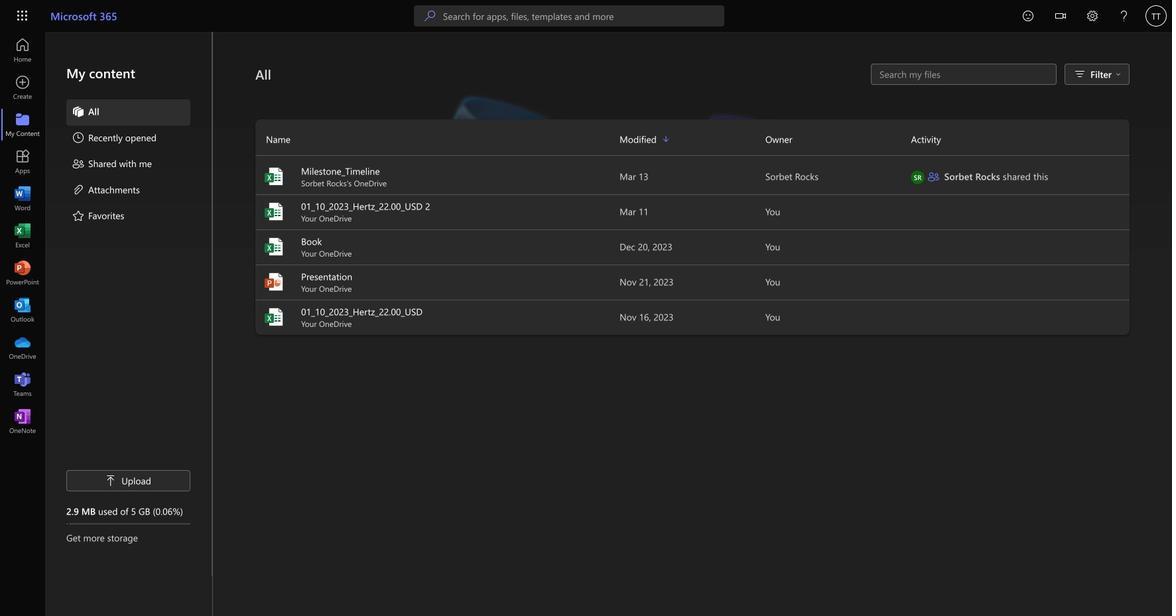 Task type: describe. For each thing, give the bounding box(es) containing it.
tt image
[[1146, 5, 1167, 27]]

name milestone_timeline cell
[[255, 165, 620, 188]]

apps image
[[16, 155, 29, 168]]

activity, column 4 of 4 column header
[[911, 129, 1130, 150]]

my content image
[[16, 118, 29, 131]]

0 horizontal spatial powerpoint image
[[16, 267, 29, 280]]

outlook image
[[16, 304, 29, 317]]

onenote image
[[16, 415, 29, 429]]

onedrive image
[[16, 341, 29, 354]]

teams image
[[16, 378, 29, 391]]

name presentation cell
[[255, 270, 620, 294]]

displaying 5 out of 7 files. status
[[871, 64, 1057, 85]]

excel image for name 01_10_2023_hertz_22.00_usd "cell"
[[263, 306, 285, 328]]

name 01_10_2023_hertz_22.00_usd 2 cell
[[255, 200, 620, 224]]

excel image for 'name book' cell
[[263, 236, 285, 257]]

create image
[[16, 81, 29, 94]]

powerpoint image inside the name presentation cell
[[263, 271, 285, 293]]



Task type: vqa. For each thing, say whether or not it's contained in the screenshot.
the 2 for Resume Ruby
no



Task type: locate. For each thing, give the bounding box(es) containing it.
1 vertical spatial excel image
[[263, 306, 285, 328]]

name book cell
[[255, 235, 620, 259]]

excel image inside name 01_10_2023_hertz_22.00_usd "cell"
[[263, 306, 285, 328]]

application
[[0, 32, 1172, 616]]

excel image
[[263, 236, 285, 257], [263, 306, 285, 328]]

banner
[[0, 0, 1172, 34]]

excel image inside name 01_10_2023_hertz_22.00_usd 2 cell
[[263, 201, 285, 222]]

powerpoint image
[[16, 267, 29, 280], [263, 271, 285, 293]]

row
[[255, 129, 1130, 156]]

0 vertical spatial excel image
[[263, 236, 285, 257]]

my content left pane navigation navigation
[[45, 32, 212, 576]]

excel image for name milestone_timeline cell
[[263, 166, 285, 187]]

navigation
[[0, 32, 45, 440]]

excel image for name 01_10_2023_hertz_22.00_usd 2 cell
[[263, 201, 285, 222]]

menu
[[66, 100, 190, 230]]

menu inside my content left pane navigation navigation
[[66, 100, 190, 230]]

0 vertical spatial excel image
[[263, 166, 285, 187]]

None search field
[[414, 5, 724, 27]]

2 excel image from the top
[[263, 306, 285, 328]]

home image
[[16, 44, 29, 57]]

name 01_10_2023_hertz_22.00_usd cell
[[255, 305, 620, 329]]

2 vertical spatial excel image
[[16, 230, 29, 243]]

excel image inside name milestone_timeline cell
[[263, 166, 285, 187]]

word image
[[16, 192, 29, 206]]

1 excel image from the top
[[263, 236, 285, 257]]

excel image inside 'name book' cell
[[263, 236, 285, 257]]

excel image
[[263, 166, 285, 187], [263, 201, 285, 222], [16, 230, 29, 243]]

Search my files text field
[[878, 68, 1049, 81]]

1 horizontal spatial powerpoint image
[[263, 271, 285, 293]]

Search box. Suggestions appear as you type. search field
[[443, 5, 724, 27]]

1 vertical spatial excel image
[[263, 201, 285, 222]]



